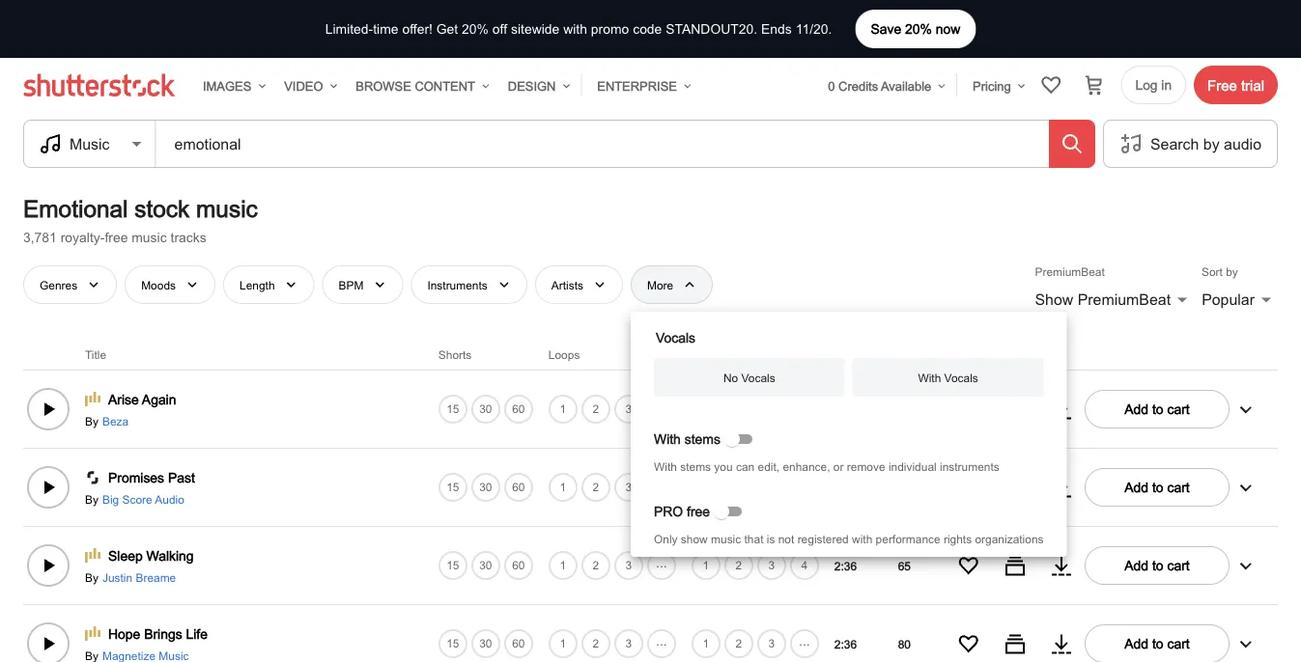 Task type: vqa. For each thing, say whether or not it's contained in the screenshot.
80
yes



Task type: locate. For each thing, give the bounding box(es) containing it.
4 cart from the top
[[1168, 636, 1190, 652]]

4 add to cart from the top
[[1125, 636, 1190, 652]]

offer!
[[402, 21, 433, 37]]

2 try image from the top
[[1050, 476, 1073, 499]]

with
[[918, 371, 941, 385], [654, 432, 681, 447], [654, 460, 677, 474]]

0 vertical spatial 2:36
[[835, 559, 857, 573]]

4 60 from the top
[[512, 637, 525, 651]]

1 horizontal spatial music
[[196, 195, 258, 222]]

1 to from the top
[[1153, 401, 1164, 417]]

1
[[560, 403, 566, 416], [560, 481, 566, 494], [560, 559, 566, 573], [703, 559, 709, 573], [560, 637, 566, 651], [703, 637, 709, 651]]

to for arise again
[[1153, 401, 1164, 417]]

...
[[656, 399, 667, 414], [799, 399, 810, 414], [656, 555, 667, 571], [656, 634, 667, 649], [799, 634, 810, 649]]

3 15 from the top
[[447, 559, 459, 573]]

1 horizontal spatial bpm
[[892, 348, 917, 362]]

20% inside save 20% now link
[[905, 21, 932, 36]]

30
[[479, 403, 492, 416], [479, 481, 492, 494], [479, 559, 492, 573], [479, 637, 492, 651]]

30 for hope brings life
[[479, 637, 492, 651]]

add to cart for promises past
[[1125, 480, 1190, 495]]

stems
[[685, 432, 721, 447], [680, 460, 711, 474]]

4 to from the top
[[1153, 636, 1164, 652]]

1 vertical spatial free
[[687, 504, 710, 520]]

2:36 left 80
[[835, 638, 857, 651]]

design
[[508, 78, 556, 93]]

3 add to cart button from the top
[[1085, 547, 1230, 585]]

2 vertical spatial similar image
[[1004, 633, 1027, 656]]

try image for 4
[[1050, 554, 1073, 578]]

cart
[[1168, 401, 1190, 417], [1168, 480, 1190, 495], [1168, 558, 1190, 573], [1168, 636, 1190, 652]]

0 vertical spatial save image
[[958, 476, 981, 499]]

standout20.
[[666, 21, 758, 37]]

duration
[[835, 348, 878, 362]]

1 try image from the top
[[1050, 398, 1073, 421]]

log in link
[[1121, 66, 1187, 104]]

save image down instruments
[[958, 476, 981, 499]]

2 2:36 from the top
[[835, 638, 857, 651]]

by
[[85, 414, 98, 428], [85, 493, 98, 506], [85, 571, 98, 584], [85, 649, 98, 663]]

stems left you
[[680, 460, 711, 474]]

2 add to cart button from the top
[[1085, 468, 1230, 507]]

1 2:36 from the top
[[835, 559, 857, 573]]

emotional stock music 3,781 royalty-free music tracks
[[23, 195, 258, 245]]

save image
[[958, 476, 981, 499], [958, 554, 981, 578], [958, 633, 981, 656]]

free up show
[[687, 504, 710, 520]]

hope
[[108, 627, 140, 642]]

2 add from the top
[[1125, 480, 1149, 495]]

organizations
[[975, 533, 1044, 546]]

loops
[[549, 348, 580, 362]]

to for promises past
[[1153, 480, 1164, 495]]

with for with stems
[[654, 432, 681, 447]]

add to cart for sleep walking
[[1125, 558, 1190, 573]]

0 vertical spatial similar image
[[1004, 398, 1027, 421]]

1 vertical spatial with
[[654, 432, 681, 447]]

1 vertical spatial save image
[[958, 554, 981, 578]]

0 vertical spatial with
[[918, 371, 941, 385]]

0 horizontal spatial bpm
[[339, 278, 364, 292]]

by left big
[[85, 493, 98, 506]]

3 cart from the top
[[1168, 558, 1190, 573]]

2 horizontal spatial vocals
[[945, 371, 979, 385]]

free
[[1208, 77, 1238, 93]]

1 20% from the left
[[905, 21, 932, 36]]

free inside emotional stock music 3,781 royalty-free music tracks
[[105, 229, 128, 245]]

to
[[1153, 401, 1164, 417], [1153, 480, 1164, 495], [1153, 558, 1164, 573], [1153, 636, 1164, 652]]

1 add from the top
[[1125, 401, 1149, 417]]

collections image
[[1040, 73, 1063, 97]]

3 button
[[612, 471, 645, 504], [612, 628, 645, 661]]

2 vertical spatial music
[[711, 533, 741, 546]]

bpm right duration
[[892, 348, 917, 362]]

1 vertical spatial try image
[[1050, 476, 1073, 499]]

search by audio button
[[1103, 121, 1278, 167]]

breame
[[136, 571, 176, 584]]

2 save image from the top
[[958, 554, 981, 578]]

with down with stems
[[654, 460, 677, 474]]

1 horizontal spatial with
[[852, 533, 873, 546]]

promo
[[591, 21, 629, 37]]

arise
[[108, 392, 139, 408]]

try image for ...
[[1050, 633, 1073, 656]]

save image right 80
[[958, 633, 981, 656]]

3 to from the top
[[1153, 558, 1164, 573]]

2
[[593, 403, 599, 416], [593, 481, 599, 494], [593, 559, 599, 573], [736, 559, 742, 573], [593, 637, 599, 651], [736, 637, 742, 651]]

2 horizontal spatial music
[[711, 533, 741, 546]]

bpm right length button
[[339, 278, 364, 292]]

with for with vocals
[[918, 371, 941, 385]]

browse content
[[356, 78, 475, 93]]

0 vertical spatial try image
[[1050, 398, 1073, 421]]

3 save image from the top
[[958, 633, 981, 656]]

vocals up stems on the right of the page
[[656, 330, 696, 345]]

2 60 from the top
[[512, 481, 525, 494]]

2 by from the top
[[85, 493, 98, 506]]

20% left off
[[462, 21, 489, 37]]

by for hope
[[85, 649, 98, 663]]

promises
[[108, 470, 164, 486]]

2 add to cart from the top
[[1125, 480, 1190, 495]]

length
[[240, 278, 275, 292]]

1 add to cart from the top
[[1125, 401, 1190, 417]]

off
[[493, 21, 507, 37]]

20%
[[905, 21, 932, 36], [462, 21, 489, 37]]

2:36 down only show music that is not registered with performance rights organizations
[[835, 559, 857, 573]]

4 by from the top
[[85, 649, 98, 663]]

1 60 from the top
[[512, 402, 525, 416]]

1 vertical spatial 3 button
[[612, 628, 645, 661]]

1 15 from the top
[[447, 403, 459, 416]]

save image for 4
[[958, 554, 981, 578]]

4 15 from the top
[[447, 637, 459, 651]]

... for sleep walking
[[656, 555, 667, 571]]

1 vertical spatial with
[[852, 533, 873, 546]]

try image for arise again
[[1050, 398, 1073, 421]]

performance
[[876, 533, 941, 546]]

1 3 button from the top
[[612, 471, 645, 504]]

30 for arise again
[[479, 403, 492, 416]]

2 3 button from the top
[[612, 628, 645, 661]]

enterprise
[[597, 78, 677, 93]]

save 20% now
[[871, 21, 961, 36]]

3 similar image from the top
[[1004, 633, 1027, 656]]

vocals inside button
[[742, 371, 776, 385]]

vocals inside button
[[945, 371, 979, 385]]

60 for promises past
[[512, 481, 525, 494]]

moods button
[[125, 265, 215, 304]]

1 vertical spatial try image
[[1050, 633, 1073, 656]]

0 vertical spatial stems
[[685, 432, 721, 447]]

1 cart from the top
[[1168, 401, 1190, 417]]

save
[[871, 21, 902, 36]]

4 30 from the top
[[479, 637, 492, 651]]

1 vertical spatial similar image
[[1004, 554, 1027, 578]]

4
[[801, 559, 808, 573]]

similar image
[[1004, 398, 1027, 421], [1004, 554, 1027, 578], [1004, 633, 1027, 656]]

1 by from the top
[[85, 414, 98, 428]]

with left promo
[[563, 21, 587, 37]]

by
[[1204, 135, 1220, 153]]

1 similar image from the top
[[1004, 398, 1027, 421]]

music for emotional
[[196, 195, 258, 222]]

2 vertical spatial save image
[[958, 633, 981, 656]]

2 to from the top
[[1153, 480, 1164, 495]]

60
[[512, 402, 525, 416], [512, 481, 525, 494], [512, 559, 525, 573], [512, 637, 525, 651]]

music down stock at the left of page
[[132, 229, 167, 245]]

0 horizontal spatial with
[[563, 21, 587, 37]]

80
[[898, 638, 911, 651]]

vocals for with vocals
[[945, 371, 979, 385]]

1 add to cart button from the top
[[1085, 390, 1230, 429]]

... for hope brings life
[[656, 634, 667, 649]]

with up pro
[[654, 432, 681, 447]]

0 credits available link
[[821, 67, 949, 105]]

by left beza
[[85, 414, 98, 428]]

time
[[373, 21, 399, 37]]

1 vertical spatial 2:36
[[835, 638, 857, 651]]

20% left now
[[905, 21, 932, 36]]

1 30 from the top
[[479, 403, 492, 416]]

enterprise link
[[590, 67, 694, 105]]

free down emotional
[[105, 229, 128, 245]]

1 horizontal spatial free
[[687, 504, 710, 520]]

2 try image from the top
[[1050, 633, 1073, 656]]

3 add to cart from the top
[[1125, 558, 1190, 573]]

3 by from the top
[[85, 571, 98, 584]]

by beza
[[85, 414, 129, 428]]

ends
[[761, 21, 792, 37]]

0 horizontal spatial 20%
[[462, 21, 489, 37]]

cart for hope brings life
[[1168, 636, 1190, 652]]

music left that
[[711, 533, 741, 546]]

0 vertical spatial bpm
[[339, 278, 364, 292]]

30 for promises past
[[479, 481, 492, 494]]

1 vertical spatial bpm
[[892, 348, 917, 362]]

add to cart button for arise again
[[1085, 390, 1230, 429]]

similar image for sleep walking
[[1004, 554, 1027, 578]]

with up individual
[[918, 371, 941, 385]]

1 horizontal spatial vocals
[[742, 371, 776, 385]]

1 save image from the top
[[958, 476, 981, 499]]

0 horizontal spatial music
[[132, 229, 167, 245]]

add to cart
[[1125, 401, 1190, 417], [1125, 480, 1190, 495], [1125, 558, 1190, 573], [1125, 636, 1190, 652]]

2 vertical spatial with
[[654, 460, 677, 474]]

search image
[[1061, 132, 1084, 156]]

2 for sleep walking
[[593, 559, 599, 573]]

vocals
[[656, 330, 696, 345], [742, 371, 776, 385], [945, 371, 979, 385]]

to for hope brings life
[[1153, 636, 1164, 652]]

1 vertical spatial music
[[132, 229, 167, 245]]

vocals for no vocals
[[742, 371, 776, 385]]

bpm
[[339, 278, 364, 292], [892, 348, 917, 362]]

save image
[[958, 398, 981, 421]]

3 30 from the top
[[479, 559, 492, 573]]

1 try image from the top
[[1050, 554, 1073, 578]]

0 vertical spatial 3 button
[[612, 471, 645, 504]]

with
[[563, 21, 587, 37], [852, 533, 873, 546]]

add for sleep walking
[[1125, 558, 1149, 573]]

try image
[[1050, 554, 1073, 578], [1050, 633, 1073, 656]]

2 for hope brings life
[[593, 637, 599, 651]]

big score audio link
[[98, 492, 184, 507]]

by left justin
[[85, 571, 98, 584]]

0 vertical spatial with
[[563, 21, 587, 37]]

log in
[[1136, 77, 1172, 93]]

1 horizontal spatial 20%
[[905, 21, 932, 36]]

with stems you can edit, enhance, or remove individual instruments
[[654, 460, 1000, 474]]

by magnetize music
[[85, 649, 189, 663]]

0 vertical spatial try image
[[1050, 554, 1073, 578]]

with right registered
[[852, 533, 873, 546]]

browse content link
[[348, 67, 493, 105]]

0 vertical spatial music
[[196, 195, 258, 222]]

code
[[633, 21, 662, 37]]

4 add to cart button from the top
[[1085, 625, 1230, 663]]

video link
[[277, 67, 340, 105]]

stems up you
[[685, 432, 721, 447]]

sleep
[[108, 549, 143, 564]]

2 similar image from the top
[[1004, 554, 1027, 578]]

0 credits available
[[828, 78, 932, 93]]

available
[[881, 78, 932, 93]]

save image down rights
[[958, 554, 981, 578]]

score
[[122, 493, 152, 506]]

try image
[[1050, 398, 1073, 421], [1050, 476, 1073, 499]]

2 15 from the top
[[447, 481, 459, 494]]

show
[[681, 533, 708, 546]]

3 60 from the top
[[512, 559, 525, 573]]

2 30 from the top
[[479, 481, 492, 494]]

with for with stems you can edit, enhance, or remove individual instruments
[[654, 460, 677, 474]]

0 vertical spatial free
[[105, 229, 128, 245]]

3 add from the top
[[1125, 558, 1149, 573]]

with inside button
[[918, 371, 941, 385]]

1 for arise again
[[560, 403, 566, 416]]

add for hope brings life
[[1125, 636, 1149, 652]]

free trial
[[1208, 77, 1265, 93]]

vocals right no
[[742, 371, 776, 385]]

cart for promises past
[[1168, 480, 1190, 495]]

music for only
[[711, 533, 741, 546]]

music up "tracks"
[[196, 195, 258, 222]]

magnetize music link
[[98, 648, 189, 663]]

1 for promises past
[[560, 481, 566, 494]]

stems
[[692, 348, 724, 362]]

0 horizontal spatial free
[[105, 229, 128, 245]]

vocals up save image
[[945, 371, 979, 385]]

content
[[415, 78, 475, 93]]

design link
[[500, 67, 573, 105]]

1 vertical spatial stems
[[680, 460, 711, 474]]

add to cart for hope brings life
[[1125, 636, 1190, 652]]

4 add from the top
[[1125, 636, 1149, 652]]

sleep walking link
[[108, 547, 194, 566]]

by left magnetize
[[85, 649, 98, 663]]

2 cart from the top
[[1168, 480, 1190, 495]]



Task type: describe. For each thing, give the bounding box(es) containing it.
with for sitewide
[[563, 21, 587, 37]]

60 for sleep walking
[[512, 559, 525, 573]]

to for sleep walking
[[1153, 558, 1164, 573]]

by for arise
[[85, 414, 98, 428]]

bpm inside button
[[339, 278, 364, 292]]

more
[[647, 278, 674, 292]]

emotional
[[23, 195, 128, 222]]

genres
[[40, 278, 77, 292]]

limited-
[[325, 21, 373, 37]]

you
[[714, 460, 733, 474]]

hope brings life link
[[108, 625, 208, 644]]

log
[[1136, 77, 1158, 93]]

2 20% from the left
[[462, 21, 489, 37]]

stems for with stems
[[685, 432, 721, 447]]

browse
[[356, 78, 411, 93]]

by for promises
[[85, 493, 98, 506]]

remove
[[847, 460, 886, 474]]

beza link
[[98, 413, 129, 429]]

justin
[[102, 571, 132, 584]]

similar image for arise again
[[1004, 398, 1027, 421]]

with for registered
[[852, 533, 873, 546]]

walking
[[146, 549, 194, 564]]

... for arise again
[[656, 399, 667, 414]]

save 20% now link
[[855, 10, 976, 48]]

pricing link
[[965, 67, 1029, 105]]

bpm button
[[322, 265, 403, 304]]

no vocals
[[724, 371, 776, 385]]

15 for sleep walking
[[447, 559, 459, 573]]

enhance,
[[783, 460, 830, 474]]

free trial button
[[1194, 66, 1278, 104]]

add to cart button for sleep walking
[[1085, 547, 1230, 585]]

add for arise again
[[1125, 401, 1149, 417]]

edit,
[[758, 460, 780, 474]]

65
[[898, 559, 911, 573]]

get
[[437, 21, 458, 37]]

search
[[1151, 135, 1199, 153]]

2 for promises past
[[593, 481, 599, 494]]

now
[[936, 21, 961, 36]]

images link
[[195, 67, 269, 105]]

in
[[1162, 77, 1172, 93]]

pricing
[[973, 78, 1011, 93]]

length button
[[223, 265, 315, 304]]

past
[[168, 470, 195, 486]]

title
[[85, 348, 106, 362]]

add to cart for arise again
[[1125, 401, 1190, 417]]

promises past link
[[108, 468, 195, 488]]

justin breame link
[[98, 570, 176, 585]]

2:36 for ...
[[835, 638, 857, 651]]

video
[[284, 78, 323, 93]]

artists
[[551, 278, 584, 292]]

3 button for promises past
[[612, 471, 645, 504]]

not
[[779, 533, 795, 546]]

similar image for hope brings life
[[1004, 633, 1027, 656]]

trial
[[1242, 77, 1265, 93]]

beza
[[102, 414, 129, 428]]

30 for sleep walking
[[479, 559, 492, 573]]

credits
[[839, 78, 878, 93]]

1 for hope brings life
[[560, 637, 566, 651]]

pro
[[654, 504, 683, 520]]

life
[[186, 627, 208, 642]]

1 for sleep walking
[[560, 559, 566, 573]]

search by audio
[[1151, 135, 1262, 153]]

arise again
[[108, 392, 176, 408]]

11/20.
[[796, 21, 832, 37]]

individual
[[889, 460, 937, 474]]

stems for with stems you can edit, enhance, or remove individual instruments
[[680, 460, 711, 474]]

can
[[736, 460, 755, 474]]

save image for ...
[[958, 633, 981, 656]]

that
[[745, 533, 764, 546]]

hope brings life
[[108, 627, 208, 642]]

royalty-
[[61, 229, 105, 245]]

60 button
[[502, 393, 535, 426]]

cart image
[[1083, 73, 1106, 97]]

only show music that is not registered with performance rights organizations
[[654, 533, 1044, 546]]

60 inside 60 'button'
[[512, 402, 525, 416]]

15 for hope brings life
[[447, 637, 459, 651]]

2 for arise again
[[593, 403, 599, 416]]

or
[[834, 460, 844, 474]]

15 for promises past
[[447, 481, 459, 494]]

music
[[159, 649, 189, 663]]

more button
[[631, 265, 713, 304]]

artists button
[[535, 265, 623, 304]]

add to cart button for promises past
[[1085, 468, 1230, 507]]

stock
[[135, 195, 190, 222]]

cart for arise again
[[1168, 401, 1190, 417]]

tracks
[[171, 229, 206, 245]]

images
[[203, 78, 252, 93]]

sitewide
[[511, 21, 560, 37]]

registered
[[798, 533, 849, 546]]

with vocals
[[918, 371, 979, 385]]

no vocals button
[[654, 358, 845, 397]]

15 for arise again
[[447, 403, 459, 416]]

limited-time offer! get 20% off sitewide with promo code standout20. ends 11/20.
[[325, 21, 832, 37]]

brings
[[144, 627, 182, 642]]

0 horizontal spatial vocals
[[656, 330, 696, 345]]

3 button for hope brings life
[[612, 628, 645, 661]]

3,781
[[23, 229, 57, 245]]

by justin breame
[[85, 571, 176, 584]]

moods
[[141, 278, 176, 292]]

60 for hope brings life
[[512, 637, 525, 651]]

rights
[[944, 533, 972, 546]]

with vocals button
[[853, 358, 1044, 397]]

audio
[[1224, 135, 1262, 153]]

big
[[102, 493, 119, 506]]

by big score audio
[[85, 493, 184, 506]]

no
[[724, 371, 738, 385]]

try image for promises past
[[1050, 476, 1073, 499]]

cart for sleep walking
[[1168, 558, 1190, 573]]

add for promises past
[[1125, 480, 1149, 495]]

by for sleep
[[85, 571, 98, 584]]

only
[[654, 533, 678, 546]]

add to cart button for hope brings life
[[1085, 625, 1230, 663]]

is
[[767, 533, 775, 546]]

sleep walking
[[108, 549, 194, 564]]

again
[[142, 392, 176, 408]]

2:36 for 4
[[835, 559, 857, 573]]

instruments
[[427, 278, 488, 292]]

shutterstock image
[[23, 73, 180, 97]]



